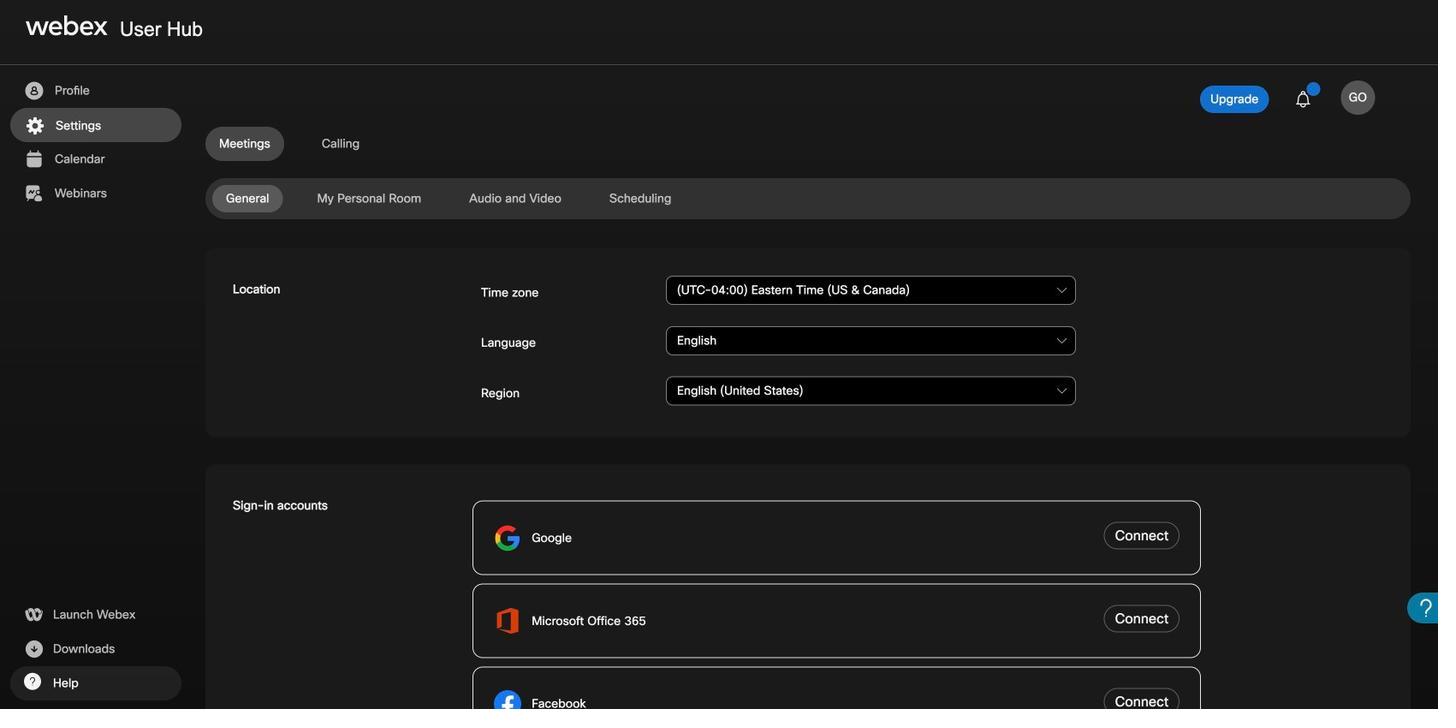 Task type: locate. For each thing, give the bounding box(es) containing it.
0 vertical spatial tab list
[[206, 127, 1411, 161]]

mds people circle_filled image
[[23, 81, 45, 101]]

tab list
[[206, 127, 1411, 161], [206, 185, 1411, 212]]

cisco webex image
[[26, 15, 108, 36]]

2 tab list from the top
[[206, 185, 1411, 212]]

1 vertical spatial tab list
[[206, 185, 1411, 212]]

mds content download_filled image
[[23, 639, 45, 659]]

ng help active image
[[23, 673, 41, 690]]



Task type: describe. For each thing, give the bounding box(es) containing it.
mds settings_filled image
[[24, 116, 45, 136]]

mds webex helix filled image
[[23, 605, 44, 625]]

mds meetings_filled image
[[23, 149, 45, 170]]

mds webinar_filled image
[[23, 183, 45, 204]]

1 tab list from the top
[[206, 127, 1411, 161]]



Task type: vqa. For each thing, say whether or not it's contained in the screenshot.
mds webex helix filled icon
yes



